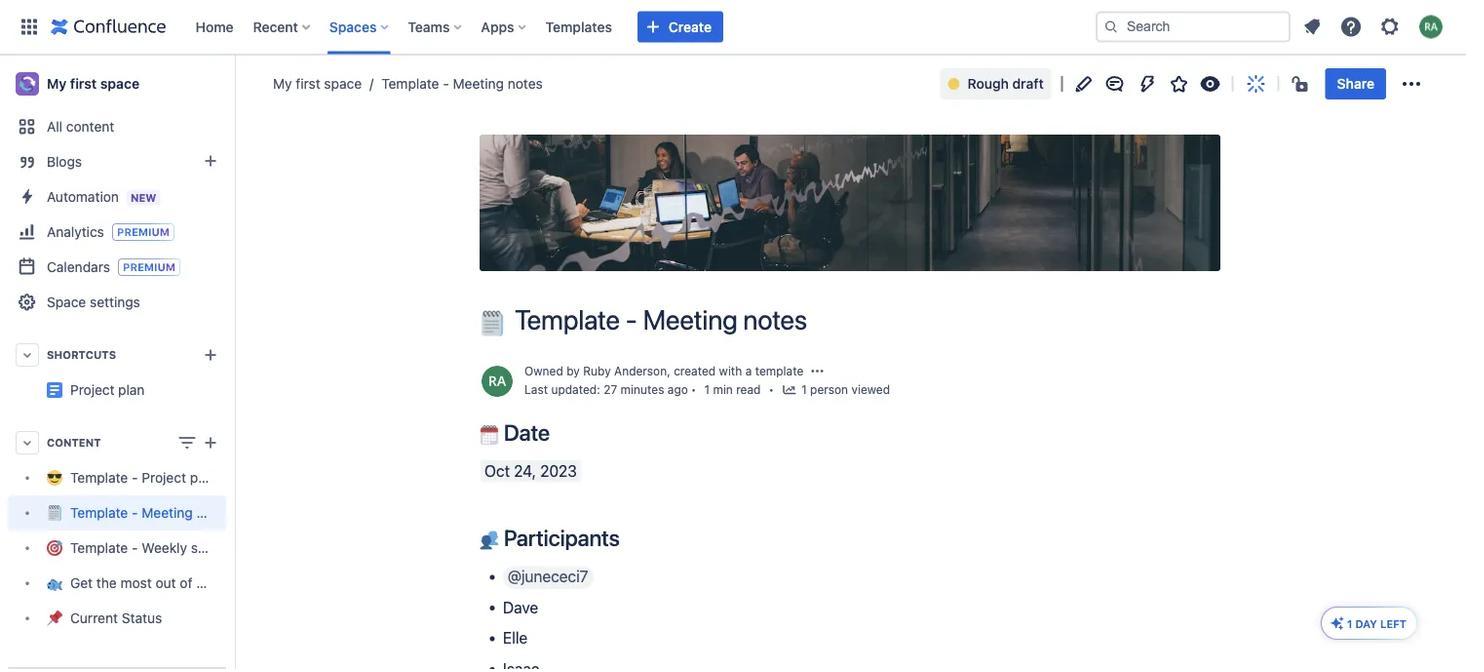 Task type: locate. For each thing, give the bounding box(es) containing it.
1 horizontal spatial my first space link
[[273, 74, 362, 94]]

ruby
[[583, 364, 611, 378]]

global element
[[12, 0, 1092, 54]]

2 horizontal spatial 1
[[1348, 617, 1353, 630]]

0 vertical spatial copy image
[[548, 420, 572, 444]]

@junececi7
[[508, 567, 588, 586]]

my first space
[[47, 76, 140, 92], [273, 76, 362, 92]]

template - meeting notes
[[382, 76, 543, 92], [515, 303, 808, 336], [70, 505, 232, 521]]

settings icon image
[[1379, 15, 1403, 39]]

first
[[70, 76, 97, 92], [296, 76, 321, 92]]

appswitcher icon image
[[18, 15, 41, 39]]

with
[[719, 364, 743, 378]]

tree containing template - project plan
[[8, 460, 301, 636]]

2023
[[540, 462, 577, 480]]

2 vertical spatial template - meeting notes
[[70, 505, 232, 521]]

all
[[47, 119, 62, 135]]

premium image for calendars
[[118, 258, 180, 276]]

1 horizontal spatial first
[[296, 76, 321, 92]]

template down template - project plan link
[[70, 505, 128, 521]]

updated:
[[551, 383, 601, 397]]

1 horizontal spatial plan
[[190, 470, 217, 486]]

meeting up weekly
[[142, 505, 193, 521]]

elle
[[503, 628, 528, 647]]

space
[[100, 76, 140, 92], [324, 76, 362, 92], [263, 575, 301, 591]]

1 horizontal spatial my first space
[[273, 76, 362, 92]]

copy image
[[548, 420, 572, 444], [618, 526, 642, 549]]

1 vertical spatial meeting
[[643, 303, 738, 336]]

left
[[1381, 617, 1407, 630]]

1 right premium icon
[[1348, 617, 1353, 630]]

notes up the template
[[744, 303, 808, 336]]

my first space link up all content link
[[8, 64, 226, 103]]

:busts_in_silhouette: image
[[480, 531, 499, 550]]

1
[[705, 383, 710, 397], [802, 383, 807, 397], [1348, 617, 1353, 630]]

day
[[1356, 617, 1378, 630]]

space
[[47, 294, 86, 310]]

- left weekly
[[132, 540, 138, 556]]

share button
[[1326, 68, 1387, 99]]

stop watching image
[[1199, 72, 1223, 96]]

teams button
[[402, 11, 470, 42]]

template - meeting notes link down the "template - project plan"
[[8, 495, 232, 531]]

1 horizontal spatial project plan
[[226, 374, 301, 390]]

1 vertical spatial notes
[[744, 303, 808, 336]]

blogs link
[[8, 144, 226, 179]]

my
[[47, 76, 67, 92], [273, 76, 292, 92]]

create
[[669, 19, 712, 35]]

1 horizontal spatial project
[[142, 470, 186, 486]]

status
[[122, 610, 162, 626]]

space down spaces on the top of the page
[[324, 76, 362, 92]]

1 horizontal spatial my
[[273, 76, 292, 92]]

27
[[604, 383, 618, 397]]

person
[[811, 383, 849, 397]]

0 horizontal spatial project plan
[[70, 382, 145, 398]]

status
[[191, 540, 230, 556]]

first down the recent "dropdown button"
[[296, 76, 321, 92]]

viewed
[[852, 383, 891, 397]]

1 vertical spatial copy image
[[618, 526, 642, 549]]

rough draft
[[968, 76, 1044, 92]]

spaces
[[330, 19, 377, 35]]

notes down apps popup button
[[508, 76, 543, 92]]

weekly
[[142, 540, 187, 556]]

meeting
[[453, 76, 504, 92], [643, 303, 738, 336], [142, 505, 193, 521]]

project
[[226, 374, 271, 390], [70, 382, 115, 398], [142, 470, 186, 486]]

tree inside space element
[[8, 460, 301, 636]]

1 inside popup button
[[1348, 617, 1353, 630]]

0 horizontal spatial my first space link
[[8, 64, 226, 103]]

read
[[737, 383, 761, 397]]

plan for project plan link under the shortcuts 'dropdown button'
[[118, 382, 145, 398]]

of
[[180, 575, 193, 591]]

first up all content
[[70, 76, 97, 92]]

template - meeting notes down teams dropdown button
[[382, 76, 543, 92]]

template
[[382, 76, 439, 92], [515, 303, 620, 336], [70, 470, 128, 486], [70, 505, 128, 521], [70, 540, 128, 556]]

premium image
[[112, 223, 174, 241], [118, 258, 180, 276]]

0 horizontal spatial notes
[[197, 505, 232, 521]]

2 vertical spatial meeting
[[142, 505, 193, 521]]

get
[[70, 575, 93, 591]]

my first space link
[[8, 64, 226, 103], [273, 74, 362, 94]]

meeting inside tree
[[142, 505, 193, 521]]

my up all
[[47, 76, 67, 92]]

1 horizontal spatial 1
[[802, 383, 807, 397]]

0 horizontal spatial copy image
[[548, 420, 572, 444]]

space settings link
[[8, 285, 226, 320]]

my first space up 'content'
[[47, 76, 140, 92]]

project plan link down the shortcuts 'dropdown button'
[[70, 382, 145, 398]]

1 horizontal spatial template - meeting notes link
[[362, 74, 543, 94]]

1 for 1 person viewed
[[802, 383, 807, 397]]

meeting up created
[[643, 303, 738, 336]]

:notepad_spiral: image
[[480, 311, 505, 336]]

premium image inside analytics link
[[112, 223, 174, 241]]

meeting down apps
[[453, 76, 504, 92]]

template - meeting notes down the "template - project plan"
[[70, 505, 232, 521]]

1 for 1 day left
[[1348, 617, 1353, 630]]

min
[[713, 383, 733, 397]]

premium image inside calendars link
[[118, 258, 180, 276]]

1 left the min
[[705, 383, 710, 397]]

1 first from the left
[[70, 76, 97, 92]]

24,
[[514, 462, 536, 480]]

space inside tree
[[263, 575, 301, 591]]

0 horizontal spatial my first space
[[47, 76, 140, 92]]

1 horizontal spatial space
[[263, 575, 301, 591]]

plan
[[275, 374, 301, 390], [118, 382, 145, 398], [190, 470, 217, 486]]

my first space down the recent "dropdown button"
[[273, 76, 362, 92]]

1 my from the left
[[47, 76, 67, 92]]

0 horizontal spatial my
[[47, 76, 67, 92]]

change view image
[[176, 431, 199, 455]]

1 left "person"
[[802, 383, 807, 397]]

my right collapse sidebar "image"
[[273, 76, 292, 92]]

space right team
[[263, 575, 301, 591]]

tree
[[8, 460, 301, 636]]

template up the the
[[70, 540, 128, 556]]

template - meeting notes up owned by ruby anderson , created with a template
[[515, 303, 808, 336]]

template - meeting notes link down teams dropdown button
[[362, 74, 543, 94]]

report
[[233, 540, 272, 556]]

@junececi7 button
[[503, 566, 594, 589]]

1 person viewed
[[802, 383, 891, 397]]

0 horizontal spatial project
[[70, 382, 115, 398]]

2 horizontal spatial plan
[[275, 374, 301, 390]]

0 vertical spatial template - meeting notes link
[[362, 74, 543, 94]]

banner
[[0, 0, 1467, 55]]

0 horizontal spatial meeting
[[142, 505, 193, 521]]

space settings
[[47, 294, 140, 310]]

1 vertical spatial premium image
[[118, 258, 180, 276]]

project plan for project plan link above change view icon
[[226, 374, 301, 390]]

- down teams dropdown button
[[443, 76, 449, 92]]

all content link
[[8, 109, 226, 144]]

search image
[[1104, 19, 1120, 35]]

calendars
[[47, 258, 110, 275]]

0 vertical spatial notes
[[508, 76, 543, 92]]

2 horizontal spatial project
[[226, 374, 271, 390]]

1 horizontal spatial notes
[[508, 76, 543, 92]]

1 person viewed button
[[782, 381, 891, 400]]

1 inside "button"
[[802, 383, 807, 397]]

edit this page image
[[1073, 72, 1096, 96]]

dave
[[503, 598, 538, 616]]

1 day left
[[1348, 617, 1407, 630]]

0 horizontal spatial space
[[100, 76, 140, 92]]

1 horizontal spatial meeting
[[453, 76, 504, 92]]

premium image up space settings link
[[118, 258, 180, 276]]

project plan
[[226, 374, 301, 390], [70, 382, 145, 398]]

automation menu button icon image
[[1137, 72, 1160, 96]]

2 vertical spatial notes
[[197, 505, 232, 521]]

2 my first space from the left
[[273, 76, 362, 92]]

premium image down "new"
[[112, 223, 174, 241]]

ago
[[668, 383, 688, 397]]

0 horizontal spatial first
[[70, 76, 97, 92]]

help icon image
[[1340, 15, 1364, 39]]

anderson
[[615, 364, 667, 378]]

0 horizontal spatial 1
[[705, 383, 710, 397]]

calendars link
[[8, 250, 226, 285]]

0 horizontal spatial plan
[[118, 382, 145, 398]]

blogs
[[47, 154, 82, 170]]

1 vertical spatial template - meeting notes link
[[8, 495, 232, 531]]

create content image
[[199, 431, 222, 455]]

0 vertical spatial premium image
[[112, 223, 174, 241]]

confluence image
[[51, 15, 166, 39], [51, 15, 166, 39]]

- up the ruby anderson link
[[626, 303, 638, 336]]

my first space link inside space element
[[8, 64, 226, 103]]

-
[[443, 76, 449, 92], [626, 303, 638, 336], [132, 470, 138, 486], [132, 505, 138, 521], [132, 540, 138, 556]]

template down content dropdown button
[[70, 470, 128, 486]]

teams
[[408, 19, 450, 35]]

shortcuts
[[47, 349, 116, 361]]

notes up status
[[197, 505, 232, 521]]

my first space link down the recent "dropdown button"
[[273, 74, 362, 94]]

1 horizontal spatial copy image
[[618, 526, 642, 549]]

1 my first space from the left
[[47, 76, 140, 92]]

:calendar_spiral: image
[[480, 425, 499, 445]]

space up all content link
[[100, 76, 140, 92]]

notes
[[508, 76, 543, 92], [744, 303, 808, 336], [197, 505, 232, 521]]

plan inside tree
[[190, 470, 217, 486]]

ruby anderson image
[[482, 366, 513, 397]]



Task type: vqa. For each thing, say whether or not it's contained in the screenshot.
Inline comments link
no



Task type: describe. For each thing, give the bounding box(es) containing it.
shortcuts button
[[8, 337, 226, 373]]

analytics link
[[8, 215, 226, 250]]

recent button
[[247, 11, 318, 42]]

0 horizontal spatial template - meeting notes link
[[8, 495, 232, 531]]

- up template - weekly status report link
[[132, 505, 138, 521]]

created
[[674, 364, 716, 378]]

copy image for participants
[[618, 526, 642, 549]]

template for template - weekly status report link
[[70, 540, 128, 556]]

date
[[499, 419, 550, 446]]

my inside space element
[[47, 76, 67, 92]]

2 horizontal spatial space
[[324, 76, 362, 92]]

last updated: 27 minutes ago
[[525, 383, 688, 397]]

template - weekly status report link
[[8, 531, 272, 566]]

apps
[[481, 19, 515, 35]]

oct
[[485, 462, 510, 480]]

1 vertical spatial template - meeting notes
[[515, 303, 808, 336]]

premium icon image
[[1330, 615, 1346, 631]]

owned by ruby anderson , created with a template
[[525, 364, 804, 378]]

participants
[[499, 525, 620, 551]]

your
[[196, 575, 224, 591]]

2 horizontal spatial notes
[[744, 303, 808, 336]]

more actions image
[[1401, 72, 1424, 96]]

,
[[667, 364, 671, 378]]

:busts_in_silhouette: image
[[480, 531, 499, 550]]

star image
[[1168, 72, 1192, 96]]

the
[[96, 575, 117, 591]]

templates
[[546, 19, 612, 35]]

:calendar_spiral: image
[[480, 425, 499, 445]]

0 vertical spatial template - meeting notes
[[382, 76, 543, 92]]

- down content dropdown button
[[132, 470, 138, 486]]

2 first from the left
[[296, 76, 321, 92]]

analytics
[[47, 223, 104, 239]]

no restrictions image
[[1291, 72, 1315, 96]]

out
[[156, 575, 176, 591]]

space element
[[0, 55, 301, 669]]

share
[[1338, 76, 1375, 92]]

manage page ownership image
[[810, 363, 825, 379]]

project for project plan link above change view icon
[[226, 374, 271, 390]]

template - meeting notes inside tree
[[70, 505, 232, 521]]

ruby anderson link
[[583, 364, 667, 378]]

content
[[47, 436, 101, 449]]

current
[[70, 610, 118, 626]]

premium image for analytics
[[112, 223, 174, 241]]

template up the by
[[515, 303, 620, 336]]

automation
[[47, 188, 119, 204]]

most
[[120, 575, 152, 591]]

template - weekly status report
[[70, 540, 272, 556]]

1 for 1 min read
[[705, 383, 710, 397]]

plan for project plan link above change view icon
[[275, 374, 301, 390]]

get the most out of your team space link
[[8, 566, 301, 601]]

my first space inside space element
[[47, 76, 140, 92]]

owned
[[525, 364, 564, 378]]

1 min read
[[705, 383, 761, 397]]

create button
[[638, 11, 724, 42]]

project inside tree
[[142, 470, 186, 486]]

your profile and preferences image
[[1420, 15, 1444, 39]]

2 my from the left
[[273, 76, 292, 92]]

first inside space element
[[70, 76, 97, 92]]

recent
[[253, 19, 298, 35]]

template
[[756, 364, 804, 378]]

spaces button
[[324, 11, 396, 42]]

by
[[567, 364, 580, 378]]

oct 24, 2023
[[485, 462, 577, 480]]

template down teams
[[382, 76, 439, 92]]

last
[[525, 383, 548, 397]]

project for project plan link under the shortcuts 'dropdown button'
[[70, 382, 115, 398]]

quick summary image
[[1245, 72, 1269, 96]]

notification icon image
[[1301, 15, 1325, 39]]

add shortcut image
[[199, 343, 222, 367]]

draft
[[1013, 76, 1044, 92]]

current status link
[[8, 601, 226, 636]]

copy image for date
[[548, 420, 572, 444]]

project plan link up change view icon
[[8, 373, 301, 408]]

current status
[[70, 610, 162, 626]]

project plan for project plan link under the shortcuts 'dropdown button'
[[70, 382, 145, 398]]

home
[[196, 19, 234, 35]]

template for template - project plan link
[[70, 470, 128, 486]]

new
[[131, 191, 157, 204]]

template for the left template - meeting notes link
[[70, 505, 128, 521]]

apps button
[[475, 11, 534, 42]]

a
[[746, 364, 752, 378]]

rough
[[968, 76, 1009, 92]]

home link
[[190, 11, 240, 42]]

2 horizontal spatial meeting
[[643, 303, 738, 336]]

create a blog image
[[199, 149, 222, 173]]

team
[[228, 575, 259, 591]]

all content
[[47, 119, 114, 135]]

minutes
[[621, 383, 665, 397]]

27 minutes ago link
[[604, 383, 688, 397]]

template - project plan image
[[47, 382, 62, 398]]

template - project plan link
[[8, 460, 226, 495]]

notes inside tree
[[197, 505, 232, 521]]

Search field
[[1096, 11, 1291, 42]]

get the most out of your team space
[[70, 575, 301, 591]]

collapse sidebar image
[[213, 64, 256, 103]]

content button
[[8, 425, 226, 460]]

content
[[66, 119, 114, 135]]

settings
[[90, 294, 140, 310]]

0 vertical spatial meeting
[[453, 76, 504, 92]]

1 day left button
[[1323, 608, 1417, 639]]

banner containing home
[[0, 0, 1467, 55]]

with a template button
[[719, 362, 804, 380]]

template - project plan
[[70, 470, 217, 486]]

templates link
[[540, 11, 618, 42]]

:notepad_spiral: image
[[480, 311, 505, 336]]



